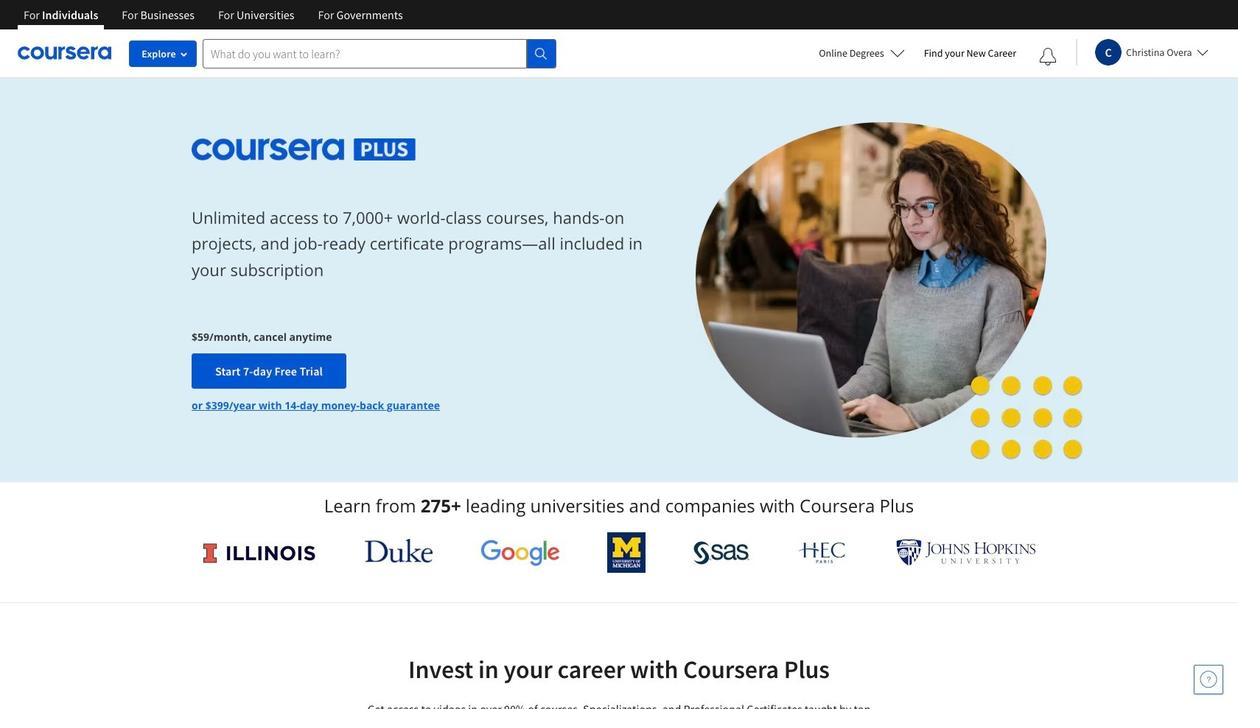 Task type: vqa. For each thing, say whether or not it's contained in the screenshot.
SAS image
yes



Task type: describe. For each thing, give the bounding box(es) containing it.
What do you want to learn? text field
[[203, 39, 527, 68]]

coursera image
[[18, 41, 111, 65]]

university of michigan image
[[608, 533, 646, 573]]

help center image
[[1200, 671, 1218, 689]]

johns hopkins university image
[[896, 540, 1036, 567]]



Task type: locate. For each thing, give the bounding box(es) containing it.
None search field
[[203, 39, 556, 68]]

banner navigation
[[12, 0, 415, 29]]

sas image
[[693, 541, 749, 565]]

hec paris image
[[797, 538, 849, 568]]

duke university image
[[365, 540, 433, 563]]

coursera plus image
[[192, 138, 416, 160]]

university of illinois at urbana-champaign image
[[202, 541, 317, 565]]

google image
[[480, 540, 560, 567]]



